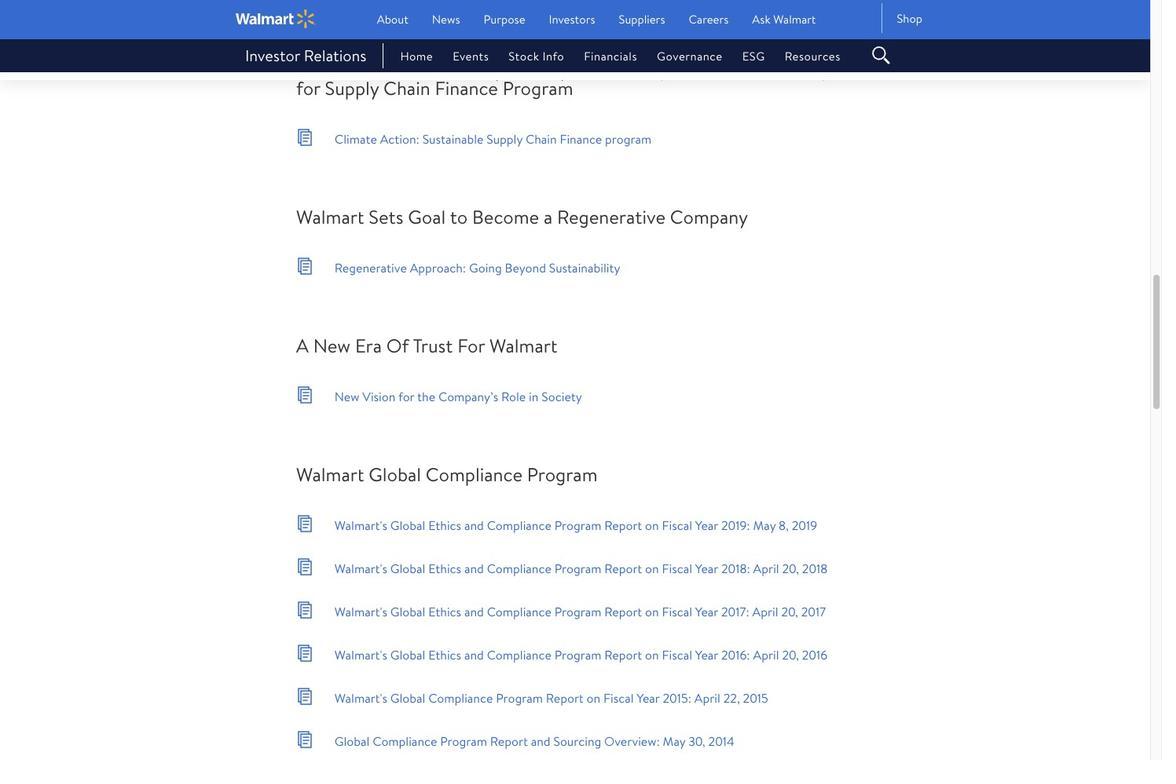 Task type: describe. For each thing, give the bounding box(es) containing it.
april for 2017:
[[753, 603, 779, 621]]

1 horizontal spatial chain
[[526, 130, 557, 147]]

20, for 2017
[[782, 603, 799, 621]]

walmart's global compliance program report on fiscal year 2015: april 22, 2015
[[335, 690, 769, 707]]

program inside the 'walmart creates industry first by introducing science-based targets for supply chain finance program'
[[503, 75, 573, 101]]

in
[[529, 388, 539, 405]]

fiscal for 2018:
[[662, 560, 693, 577]]

2017
[[802, 603, 826, 621]]

ethics for walmart's global ethics and compliance program report on fiscal year 2019: may 8, 2019
[[429, 517, 461, 534]]

targets
[[795, 56, 854, 83]]

trust
[[413, 332, 453, 359]]

supply inside the 'walmart creates industry first by introducing science-based targets for supply chain finance program'
[[325, 75, 379, 101]]

vision
[[363, 388, 396, 405]]

year for 2017:
[[696, 603, 719, 621]]

0 vertical spatial may
[[753, 517, 776, 534]]

a
[[296, 332, 309, 359]]

20, for 2018
[[783, 560, 799, 577]]

walmart's global ethics and compliance program report on fiscal year 2016: april 20, 2016 link
[[296, 645, 828, 665]]

news
[[432, 11, 460, 28]]

shop
[[897, 10, 923, 27]]

introducing
[[573, 56, 667, 83]]

for inside the 'walmart creates industry first by introducing science-based targets for supply chain finance program'
[[296, 75, 321, 101]]

walmart's global ethics and compliance program report on fiscal year 2018: april 20, 2018 link
[[296, 558, 828, 579]]

governance link
[[637, 48, 723, 64]]

creates
[[369, 56, 433, 83]]

climate action: sustainable supply chain finance program link
[[296, 128, 652, 149]]

year for 2019:
[[696, 517, 719, 534]]

walmart's for walmart's global ethics and compliance program report on fiscal year 2017: april 20, 2017
[[335, 603, 388, 621]]

walmart's global ethics and compliance program report on fiscal year 2019: may 8, 2019
[[335, 517, 818, 534]]

purpose
[[484, 11, 526, 28]]

become
[[472, 204, 539, 230]]

and for walmart's global ethics and compliance program report on fiscal year 2018: april 20, 2018
[[464, 560, 484, 577]]

regenerative approach: going beyond sustainability
[[335, 259, 621, 276]]

april inside walmart's global compliance program report on fiscal year 2015: april 22, 2015 link
[[695, 690, 721, 707]]

and for walmart's global ethics and compliance program report on fiscal year 2017: april 20, 2017
[[464, 603, 484, 621]]

investors
[[549, 11, 595, 28]]

of
[[386, 332, 409, 359]]

2016
[[802, 647, 828, 664]]

and for walmart's global ethics and compliance program report on fiscal year 2016: april 20, 2016
[[464, 647, 484, 664]]

sets
[[369, 204, 404, 230]]

30,
[[689, 733, 706, 750]]

walmart's for walmart's global ethics and compliance program report on fiscal year 2018: april 20, 2018
[[335, 560, 388, 577]]

global for walmart's global ethics and compliance program report on fiscal year 2018: april 20, 2018
[[391, 560, 426, 577]]

year inside walmart's global compliance program report on fiscal year 2015: april 22, 2015 link
[[637, 690, 660, 707]]

2014
[[709, 733, 735, 750]]

about link
[[377, 11, 409, 28]]

april for 2016:
[[753, 647, 779, 664]]

careers link
[[689, 11, 729, 28]]

april for 2018:
[[753, 560, 779, 577]]

chain inside the 'walmart creates industry first by introducing science-based targets for supply chain finance program'
[[384, 75, 430, 101]]

role
[[502, 388, 526, 405]]

walmart's global ethics and compliance program report on fiscal year 2016: april 20, 2016
[[335, 647, 828, 664]]

report for 2018:
[[605, 560, 642, 577]]

sustainability
[[549, 259, 621, 276]]

relations
[[304, 45, 367, 66]]

walmart's global ethics and compliance program report on fiscal year 2019: may 8, 2019 link
[[296, 515, 818, 535]]

walmart for walmart creates industry first by introducing science-based targets for supply chain finance program
[[296, 56, 364, 83]]

careers
[[689, 11, 729, 28]]

events
[[453, 48, 489, 64]]

the
[[417, 388, 436, 405]]

0 vertical spatial new
[[313, 332, 351, 359]]

science-
[[672, 56, 742, 83]]

esg link
[[723, 48, 765, 64]]

1 vertical spatial regenerative
[[335, 259, 407, 276]]

climate
[[335, 130, 377, 147]]

menu containing home
[[381, 48, 857, 64]]

walmart for walmart global compliance program
[[296, 461, 364, 488]]

2015:
[[663, 690, 692, 707]]

and for walmart's global ethics and compliance program report on fiscal year 2019: may 8, 2019
[[464, 517, 484, 534]]

resources
[[785, 48, 841, 64]]

ask
[[753, 11, 771, 28]]

2018:
[[722, 560, 750, 577]]

about
[[377, 11, 409, 28]]

based
[[742, 56, 791, 83]]

walmart's for walmart's global ethics and compliance program report on fiscal year 2019: may 8, 2019
[[335, 517, 388, 534]]

22,
[[724, 690, 740, 707]]

1 horizontal spatial regenerative
[[557, 204, 666, 230]]

suppliers link
[[619, 11, 665, 28]]

a new era of trust for walmart
[[296, 332, 558, 359]]

fiscal for 2016:
[[662, 647, 693, 664]]

walmart's for walmart's global ethics and compliance program report on fiscal year 2016: april 20, 2016
[[335, 647, 388, 664]]

stock info link
[[489, 48, 565, 64]]

industry
[[437, 56, 503, 83]]

walmart's global compliance program report on fiscal year 2015: april 22, 2015 link
[[296, 688, 769, 708]]

company
[[670, 204, 748, 230]]

2017:
[[722, 603, 750, 621]]

suppliers
[[619, 11, 665, 28]]

company's
[[439, 388, 499, 405]]

ethics for walmart's global ethics and compliance program report on fiscal year 2018: april 20, 2018
[[429, 560, 461, 577]]

beyond
[[505, 259, 546, 276]]

for
[[458, 332, 485, 359]]



Task type: vqa. For each thing, say whether or not it's contained in the screenshot.
walmart's global ethics and compliance program report on fiscal year 2018: april 20, 2018 LINK at the bottom of the page
yes



Task type: locate. For each thing, give the bounding box(es) containing it.
year for 2016:
[[696, 647, 719, 664]]

1 horizontal spatial finance
[[560, 130, 602, 147]]

1 ethics from the top
[[429, 517, 461, 534]]

resources link
[[765, 48, 841, 64]]

to
[[450, 204, 468, 230]]

april right '2018:'
[[753, 560, 779, 577]]

year left "2017:"
[[696, 603, 719, 621]]

fiscal up 2015:
[[662, 647, 693, 664]]

global
[[369, 461, 421, 488], [391, 517, 426, 534], [391, 560, 426, 577], [391, 603, 426, 621], [391, 647, 426, 664], [391, 690, 426, 707], [335, 733, 370, 750]]

home link
[[381, 48, 433, 64]]

report up walmart's global ethics and compliance program report on fiscal year 2017: april 20, 2017
[[605, 560, 642, 577]]

may left 8,
[[753, 517, 776, 534]]

3 ethics from the top
[[429, 603, 461, 621]]

ethics for walmart's global ethics and compliance program report on fiscal year 2017: april 20, 2017
[[429, 603, 461, 621]]

report for 2017:
[[605, 603, 642, 621]]

overview:
[[605, 733, 660, 750]]

financials
[[584, 48, 637, 64]]

0 horizontal spatial finance
[[435, 75, 498, 101]]

april right "2017:"
[[753, 603, 779, 621]]

0 vertical spatial chain
[[384, 75, 430, 101]]

fiscal for 2019:
[[662, 517, 693, 534]]

2015
[[743, 690, 769, 707]]

2019
[[792, 517, 818, 534]]

2018
[[802, 560, 828, 577]]

3 walmart's from the top
[[335, 603, 388, 621]]

report down walmart's global ethics and compliance program report on fiscal year 2018: april 20, 2018
[[605, 603, 642, 621]]

year left '2018:'
[[696, 560, 719, 577]]

2 vertical spatial 20,
[[782, 647, 799, 664]]

ethics for walmart's global ethics and compliance program report on fiscal year 2016: april 20, 2016
[[429, 647, 461, 664]]

program
[[605, 130, 652, 147]]

report down walmart's global ethics and compliance program report on fiscal year 2017: april 20, 2017
[[605, 647, 642, 664]]

for down "investor relations"
[[296, 75, 321, 101]]

0 horizontal spatial may
[[663, 733, 686, 750]]

global compliance program report and sourcing overview: may 30, 2014
[[335, 733, 735, 750]]

stock info
[[509, 48, 565, 64]]

purpose link
[[484, 11, 526, 28]]

on
[[645, 517, 659, 534], [645, 560, 659, 577], [645, 603, 659, 621], [645, 647, 659, 664], [587, 690, 601, 707]]

walmart for walmart sets goal to become a regenerative company
[[296, 204, 364, 230]]

april inside walmart's global ethics and compliance program report on fiscal year 2018: april 20, 2018 link
[[753, 560, 779, 577]]

investors link
[[549, 11, 595, 28]]

walmart's for walmart's global compliance program report on fiscal year 2015: april 22, 2015
[[335, 690, 388, 707]]

year left 2019:
[[696, 517, 719, 534]]

governance
[[657, 48, 723, 64]]

click to open search image
[[869, 48, 893, 59]]

program
[[503, 75, 573, 101], [527, 461, 598, 488], [555, 517, 602, 534], [555, 560, 602, 577], [555, 603, 602, 621], [555, 647, 602, 664], [496, 690, 543, 707], [440, 733, 487, 750]]

walmart creates industry first by introducing science-based targets for supply chain finance program
[[296, 56, 854, 101]]

finance left program
[[560, 130, 602, 147]]

april inside walmart's global ethics and compliance program report on fiscal year 2016: april 20, 2016 link
[[753, 647, 779, 664]]

0 horizontal spatial for
[[296, 75, 321, 101]]

year inside the walmart's global ethics and compliance program report on fiscal year 2019: may 8, 2019 link
[[696, 517, 719, 534]]

20, left 2016 at the bottom right
[[782, 647, 799, 664]]

for left the
[[398, 388, 415, 405]]

events link
[[433, 48, 489, 64]]

20, left 2017
[[782, 603, 799, 621]]

0 vertical spatial finance
[[435, 75, 498, 101]]

20,
[[783, 560, 799, 577], [782, 603, 799, 621], [782, 647, 799, 664]]

fiscal
[[662, 517, 693, 534], [662, 560, 693, 577], [662, 603, 693, 621], [662, 647, 693, 664], [604, 690, 634, 707]]

new vision for the company's role in society link
[[296, 386, 582, 406]]

0 vertical spatial 20,
[[783, 560, 799, 577]]

goal
[[408, 204, 446, 230]]

stock
[[509, 48, 540, 64]]

global for walmart's global ethics and compliance program report on fiscal year 2017: april 20, 2017
[[391, 603, 426, 621]]

esg
[[743, 48, 765, 64]]

fiscal left 2019:
[[662, 517, 693, 534]]

may left 30,
[[663, 733, 686, 750]]

global for walmart's global ethics and compliance program report on fiscal year 2016: april 20, 2016
[[391, 647, 426, 664]]

walmart's global ethics and compliance program report on fiscal year 2017: april 20, 2017
[[335, 603, 826, 621]]

global for walmart's global compliance program report on fiscal year 2015: april 22, 2015
[[391, 690, 426, 707]]

report up walmart's global ethics and compliance program report on fiscal year 2018: april 20, 2018
[[605, 517, 642, 534]]

1 vertical spatial chain
[[526, 130, 557, 147]]

report for 2019:
[[605, 517, 642, 534]]

on for 2019:
[[645, 517, 659, 534]]

first
[[508, 56, 545, 83]]

1 vertical spatial for
[[398, 388, 415, 405]]

2 ethics from the top
[[429, 560, 461, 577]]

news link
[[432, 11, 460, 28]]

may
[[753, 517, 776, 534], [663, 733, 686, 750]]

20, left 2018
[[783, 560, 799, 577]]

report down walmart's global compliance program report on fiscal year 2015: april 22, 2015 link at bottom
[[490, 733, 528, 750]]

1 horizontal spatial supply
[[487, 130, 523, 147]]

finance
[[435, 75, 498, 101], [560, 130, 602, 147]]

1 vertical spatial finance
[[560, 130, 602, 147]]

new right a
[[313, 332, 351, 359]]

on for 2016:
[[645, 647, 659, 664]]

supply down relations in the top of the page
[[325, 75, 379, 101]]

approach:
[[410, 259, 466, 276]]

society
[[542, 388, 582, 405]]

ask walmart link
[[753, 11, 816, 28]]

by
[[549, 56, 569, 83]]

global for walmart's global ethics and compliance program report on fiscal year 2019: may 8, 2019
[[391, 517, 426, 534]]

walmart global compliance program
[[296, 461, 598, 488]]

supply right sustainable
[[487, 130, 523, 147]]

walmart inside the 'walmart creates industry first by introducing science-based targets for supply chain finance program'
[[296, 56, 364, 83]]

investor
[[245, 45, 300, 66]]

on for 2017:
[[645, 603, 659, 621]]

year for 2018:
[[696, 560, 719, 577]]

climate action: sustainable supply chain finance program
[[335, 130, 652, 147]]

global compliance program report and sourcing overview: may 30, 2014 link
[[296, 731, 735, 751]]

report down walmart's global ethics and compliance program report on fiscal year 2016: april 20, 2016 link
[[546, 690, 584, 707]]

0 vertical spatial for
[[296, 75, 321, 101]]

fiscal left '2018:'
[[662, 560, 693, 577]]

for inside 'new vision for the company's role in society' link
[[398, 388, 415, 405]]

chain
[[384, 75, 430, 101], [526, 130, 557, 147]]

0 vertical spatial supply
[[325, 75, 379, 101]]

finance inside the 'walmart creates industry first by introducing science-based targets for supply chain finance program'
[[435, 75, 498, 101]]

menu
[[381, 48, 857, 64]]

action:
[[380, 130, 420, 147]]

april left '22,' at the right bottom
[[695, 690, 721, 707]]

1 horizontal spatial for
[[398, 388, 415, 405]]

april inside walmart's global ethics and compliance program report on fiscal year 2017: april 20, 2017 link
[[753, 603, 779, 621]]

walmart's global ethics and compliance program report on fiscal year 2017: april 20, 2017 link
[[296, 601, 826, 622]]

financials link
[[565, 48, 637, 64]]

walmart's
[[335, 517, 388, 534], [335, 560, 388, 577], [335, 603, 388, 621], [335, 647, 388, 664], [335, 690, 388, 707]]

1 walmart's from the top
[[335, 517, 388, 534]]

global for walmart global compliance program
[[369, 461, 421, 488]]

for
[[296, 75, 321, 101], [398, 388, 415, 405]]

0 horizontal spatial regenerative
[[335, 259, 407, 276]]

on for 2018:
[[645, 560, 659, 577]]

info
[[543, 48, 565, 64]]

1 vertical spatial may
[[663, 733, 686, 750]]

ethics
[[429, 517, 461, 534], [429, 560, 461, 577], [429, 603, 461, 621], [429, 647, 461, 664]]

walmart's global ethics and compliance program report on fiscal year 2018: april 20, 2018
[[335, 560, 828, 577]]

fiscal left "2017:"
[[662, 603, 693, 621]]

4 ethics from the top
[[429, 647, 461, 664]]

walmart sets goal to become a regenerative company
[[296, 204, 748, 230]]

home
[[400, 48, 433, 64]]

new vision for the company's role in society
[[335, 388, 582, 405]]

fiscal up "overview:"
[[604, 690, 634, 707]]

5 walmart's from the top
[[335, 690, 388, 707]]

1 vertical spatial 20,
[[782, 603, 799, 621]]

new left vision
[[335, 388, 360, 405]]

1 vertical spatial new
[[335, 388, 360, 405]]

shop link
[[883, 10, 923, 27]]

walrmat logo with white text image
[[236, 9, 316, 28]]

sustainable
[[423, 130, 484, 147]]

2 walmart's from the top
[[335, 560, 388, 577]]

year inside walmart's global ethics and compliance program report on fiscal year 2017: april 20, 2017 link
[[696, 603, 719, 621]]

april right 2016:
[[753, 647, 779, 664]]

era
[[355, 332, 382, 359]]

year inside walmart's global ethics and compliance program report on fiscal year 2016: april 20, 2016 link
[[696, 647, 719, 664]]

walmart
[[774, 11, 816, 28], [296, 56, 364, 83], [296, 204, 364, 230], [490, 332, 558, 359], [296, 461, 364, 488]]

1 vertical spatial supply
[[487, 130, 523, 147]]

8,
[[779, 517, 789, 534]]

sourcing
[[554, 733, 602, 750]]

0 horizontal spatial supply
[[325, 75, 379, 101]]

regenerative down sets
[[335, 259, 407, 276]]

fiscal for 2017:
[[662, 603, 693, 621]]

regenerative up sustainability at the top
[[557, 204, 666, 230]]

and
[[464, 517, 484, 534], [464, 560, 484, 577], [464, 603, 484, 621], [464, 647, 484, 664], [531, 733, 551, 750]]

a
[[544, 204, 553, 230]]

going
[[469, 259, 502, 276]]

year left 2016:
[[696, 647, 719, 664]]

1 horizontal spatial may
[[753, 517, 776, 534]]

0 vertical spatial regenerative
[[557, 204, 666, 230]]

0 horizontal spatial chain
[[384, 75, 430, 101]]

4 walmart's from the top
[[335, 647, 388, 664]]

year inside walmart's global ethics and compliance program report on fiscal year 2018: april 20, 2018 link
[[696, 560, 719, 577]]

supply
[[325, 75, 379, 101], [487, 130, 523, 147]]

2019:
[[722, 517, 750, 534]]

2016:
[[722, 647, 750, 664]]

investor relations
[[245, 45, 367, 66]]

chain down home link
[[384, 75, 430, 101]]

report for 2016:
[[605, 647, 642, 664]]

finance down events
[[435, 75, 498, 101]]

chain down the 'walmart creates industry first by introducing science-based targets for supply chain finance program'
[[526, 130, 557, 147]]

regenerative approach: going beyond sustainability link
[[296, 257, 621, 277]]

20, for 2016
[[782, 647, 799, 664]]

year left 2015:
[[637, 690, 660, 707]]



